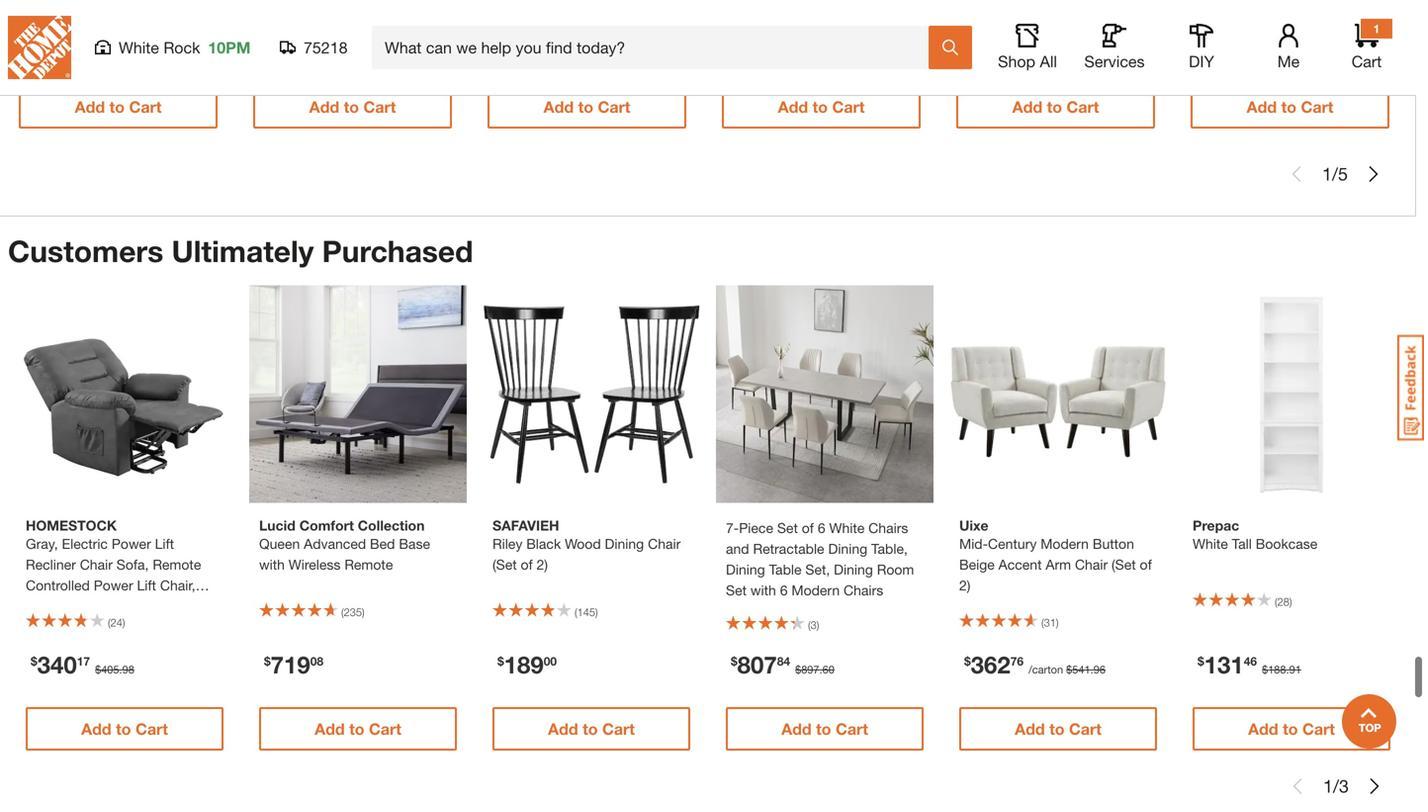Task type: describe. For each thing, give the bounding box(es) containing it.
sofa,
[[117, 556, 149, 573]]

3999 for $ 3999 add to cart
[[1203, 6, 1255, 34]]

60
[[823, 663, 835, 676]]

safavieh riley black wood dining chair (set of 2)
[[493, 517, 681, 573]]

0 vertical spatial set
[[777, 520, 798, 536]]

2 999 from the left
[[734, 6, 773, 34]]

customers
[[8, 233, 163, 268]]

mid-century modern button beige accent arm chair (set of 2) image
[[950, 285, 1167, 503]]

( 145 )
[[575, 606, 598, 619]]

electric
[[62, 536, 108, 552]]

/ for 5
[[1333, 163, 1338, 184]]

340
[[37, 650, 77, 679]]

bed
[[370, 536, 395, 552]]

1 for 1 / 5
[[1323, 163, 1333, 184]]

chair inside safavieh riley black wood dining chair (set of 2)
[[648, 536, 681, 552]]

services button
[[1083, 24, 1147, 71]]

lucid
[[259, 517, 296, 534]]

gray,
[[26, 536, 58, 552]]

/carton
[[1029, 663, 1064, 676]]

bookcase
[[1256, 536, 1318, 552]]

2 vertical spatial lift
[[150, 598, 169, 614]]

1 vertical spatial power
[[94, 577, 133, 593]]

accent
[[999, 556, 1042, 573]]

rock
[[164, 38, 200, 57]]

0 vertical spatial lift
[[155, 536, 174, 552]]

add to cart for ( 3 )
[[782, 720, 868, 738]]

controlled
[[26, 577, 90, 593]]

diy button
[[1170, 24, 1234, 71]]

( down safavieh riley black wood dining chair (set of 2)
[[575, 606, 577, 619]]

/ for 3
[[1334, 775, 1339, 797]]

riley
[[493, 536, 523, 552]]

chair,
[[160, 577, 196, 593]]

$ 189 00
[[498, 650, 557, 679]]

$ for $ 719 08
[[264, 654, 271, 668]]

$ for $ 362 76 /carton $ 541 . 96
[[965, 654, 971, 668]]

1 vertical spatial lift
[[137, 577, 156, 593]]

2) inside uixe mid-century modern button beige accent arm chair (set of 2)
[[960, 577, 971, 593]]

homestock gray, electric power lift recliner chair sofa, remote controlled power lift chair, comfortable power lift recliners
[[26, 517, 201, 635]]

08
[[310, 654, 324, 668]]

189
[[504, 650, 544, 679]]

uixe mid-century modern button beige accent arm chair (set of 2)
[[960, 517, 1152, 593]]

safavieh
[[493, 517, 559, 534]]

of inside safavieh riley black wood dining chair (set of 2)
[[521, 556, 533, 573]]

( for 131
[[1275, 595, 1278, 608]]

(set inside uixe mid-century modern button beige accent arm chair (set of 2)
[[1112, 556, 1136, 573]]

comfort
[[299, 517, 354, 534]]

( 31 )
[[1042, 616, 1059, 629]]

$ 3999 99
[[962, 6, 1034, 34]]

prepac white tall bookcase
[[1193, 517, 1318, 552]]

tall
[[1232, 536, 1252, 552]]

and
[[726, 541, 749, 557]]

collection
[[358, 517, 425, 534]]

arm
[[1046, 556, 1071, 573]]

modern inside uixe mid-century modern button beige accent arm chair (set of 2)
[[1041, 536, 1089, 552]]

add to cart down all
[[1013, 97, 1099, 116]]

remote inside lucid comfort collection queen advanced bed base with wireless remote
[[345, 556, 393, 573]]

96
[[1094, 663, 1106, 676]]

diy
[[1189, 52, 1215, 71]]

. inside "$ 362 76 /carton $ 541 . 96"
[[1091, 663, 1094, 676]]

. for 131
[[1287, 663, 1290, 676]]

add to cart down 75218
[[309, 97, 396, 116]]

white rock 10pm
[[119, 38, 251, 57]]

$ for $ 807 84 $ 897 . 60
[[731, 654, 738, 668]]

1 999 add to cart from the left
[[499, 6, 631, 116]]

$ 719 08
[[264, 650, 324, 679]]

add to cart for ( 235 )
[[315, 720, 402, 738]]

188
[[1268, 663, 1287, 676]]

75218 button
[[280, 38, 348, 57]]

. for 340
[[119, 663, 122, 676]]

gray, electric power lift recliner chair sofa, remote controlled power lift chair, comfortable power lift recliners image
[[16, 285, 233, 503]]

customers ultimately purchased
[[8, 233, 473, 268]]

add inside $ 1999 add to cart
[[75, 97, 105, 116]]

0 vertical spatial power
[[112, 536, 151, 552]]

5
[[1338, 163, 1348, 184]]

7-
[[726, 520, 739, 536]]

piece
[[739, 520, 774, 536]]

dining inside safavieh riley black wood dining chair (set of 2)
[[605, 536, 644, 552]]

362
[[971, 650, 1011, 679]]

( 235 )
[[341, 606, 365, 619]]

room
[[877, 561, 914, 578]]

queen
[[259, 536, 300, 552]]

advanced
[[304, 536, 366, 552]]

$ for $ 189 00
[[498, 654, 504, 668]]

( for 807
[[808, 619, 811, 632]]

76
[[1011, 654, 1024, 668]]

me
[[1278, 52, 1300, 71]]

7-piece set of 6 white chairs and retractable dining table, dining table set, dining room set with 6 modern chairs
[[726, 520, 914, 598]]

this is the first slide image for 1 / 5
[[1289, 166, 1305, 182]]

purchased
[[322, 233, 473, 268]]

00
[[544, 654, 557, 668]]

next slide image
[[1367, 778, 1383, 794]]

10pm
[[208, 38, 251, 57]]

) for 362
[[1056, 616, 1059, 629]]

28
[[1278, 595, 1290, 608]]

( for 340
[[108, 616, 110, 629]]

white tall bookcase image
[[1183, 285, 1401, 503]]

91
[[1290, 663, 1302, 676]]

145
[[577, 606, 596, 619]]

1 horizontal spatial 3
[[1339, 775, 1349, 797]]

prepac
[[1193, 517, 1240, 534]]

1999
[[30, 6, 83, 34]]

recliners
[[26, 619, 83, 635]]

98
[[122, 663, 134, 676]]

719
[[271, 650, 310, 679]]

homestock
[[26, 517, 117, 534]]

( for 362
[[1042, 616, 1044, 629]]



Task type: vqa. For each thing, say whether or not it's contained in the screenshot.
405
yes



Task type: locate. For each thing, give the bounding box(es) containing it.
set down the and
[[726, 582, 747, 598]]

0 horizontal spatial 3999
[[968, 6, 1021, 34]]

3999 for $ 3999 99
[[968, 6, 1021, 34]]

( 24 )
[[108, 616, 125, 629]]

wood
[[565, 536, 601, 552]]

feedback link image
[[1398, 334, 1425, 441]]

1 vertical spatial 1
[[1323, 163, 1333, 184]]

3999 inside $ 3999 add to cart
[[1203, 6, 1255, 34]]

chairs
[[869, 520, 908, 536], [844, 582, 884, 598]]

$ 1999 add to cart
[[24, 6, 162, 116]]

2) inside safavieh riley black wood dining chair (set of 2)
[[537, 556, 548, 573]]

with down table
[[751, 582, 776, 598]]

$ for $ 3999 add to cart
[[1196, 10, 1203, 24]]

1 vertical spatial this is the first slide image
[[1290, 778, 1306, 794]]

0 horizontal spatial remote
[[153, 556, 201, 573]]

$
[[24, 10, 30, 24], [962, 10, 968, 24], [1196, 10, 1203, 24], [31, 654, 37, 668], [264, 654, 271, 668], [498, 654, 504, 668], [731, 654, 738, 668], [965, 654, 971, 668], [1198, 654, 1205, 668], [95, 663, 101, 676], [795, 663, 801, 676], [1067, 663, 1073, 676], [1262, 663, 1268, 676]]

) for 340
[[123, 616, 125, 629]]

(set down riley
[[493, 556, 517, 573]]

white inside prepac white tall bookcase
[[1193, 536, 1228, 552]]

1 left next slide icon
[[1324, 775, 1334, 797]]

What can we help you find today? search field
[[385, 27, 928, 68]]

wireless
[[289, 556, 341, 573]]

. inside '$ 807 84 $ 897 . 60'
[[820, 663, 823, 676]]

$ 131 46 $ 188 . 91
[[1198, 650, 1302, 679]]

1 horizontal spatial chair
[[648, 536, 681, 552]]

0 horizontal spatial 999
[[499, 6, 539, 34]]

2 3999 from the left
[[1203, 6, 1255, 34]]

0 horizontal spatial (set
[[493, 556, 517, 573]]

. right 46
[[1287, 663, 1290, 676]]

$ inside $ 1999 add to cart
[[24, 10, 30, 24]]

) up 98
[[123, 616, 125, 629]]

2) down black
[[537, 556, 548, 573]]

uixe
[[960, 517, 989, 534]]

power up "( 24 )"
[[107, 598, 146, 614]]

comfortable
[[26, 598, 103, 614]]

1 (set from the left
[[493, 556, 517, 573]]

to inside $ 1999 add to cart
[[109, 97, 125, 116]]

me button
[[1257, 24, 1321, 71]]

1 horizontal spatial (set
[[1112, 556, 1136, 573]]

1 for 1 / 3
[[1324, 775, 1334, 797]]

table
[[769, 561, 802, 578]]

24
[[110, 616, 123, 629]]

$ for $ 340 17 $ 405 . 98
[[31, 654, 37, 668]]

power up sofa,
[[112, 536, 151, 552]]

7-piece set of 6 white chairs and retractable dining table, dining table set, dining room set with 6 modern chairs image
[[716, 285, 934, 503]]

0 vertical spatial this is the first slide image
[[1289, 166, 1305, 182]]

0 vertical spatial modern
[[1041, 536, 1089, 552]]

( down bookcase
[[1275, 595, 1278, 608]]

add to cart down /carton in the bottom right of the page
[[1015, 720, 1102, 738]]

1 vertical spatial with
[[751, 582, 776, 598]]

1 horizontal spatial white
[[829, 520, 865, 536]]

$ for $ 131 46 $ 188 . 91
[[1198, 654, 1205, 668]]

1 remote from the left
[[153, 556, 201, 573]]

white left "rock"
[[119, 38, 159, 57]]

0 horizontal spatial 999 add to cart
[[499, 6, 631, 116]]

cart inside $ 1999 add to cart
[[129, 97, 162, 116]]

2 horizontal spatial of
[[1140, 556, 1152, 573]]

541
[[1073, 663, 1091, 676]]

/
[[1333, 163, 1338, 184], [1334, 775, 1339, 797]]

/ left next slide icon
[[1334, 775, 1339, 797]]

lucid comfort collection queen advanced bed base with wireless remote
[[259, 517, 430, 573]]

all
[[1040, 52, 1057, 71]]

modern up arm
[[1041, 536, 1089, 552]]

dining right wood
[[605, 536, 644, 552]]

1 vertical spatial chairs
[[844, 582, 884, 598]]

( down lucid comfort collection queen advanced bed base with wireless remote at the bottom of page
[[341, 606, 344, 619]]

1 horizontal spatial set
[[777, 520, 798, 536]]

1 horizontal spatial 999
[[734, 6, 773, 34]]

power down sofa,
[[94, 577, 133, 593]]

405
[[101, 663, 119, 676]]

1 right the "me" button
[[1374, 22, 1380, 36]]

(set down button
[[1112, 556, 1136, 573]]

17
[[77, 654, 90, 668]]

1 horizontal spatial of
[[802, 520, 814, 536]]

1 inside 'cart 1'
[[1374, 22, 1380, 36]]

dining up set,
[[828, 541, 868, 557]]

807
[[738, 650, 777, 679]]

2 horizontal spatial chair
[[1075, 556, 1108, 573]]

1 horizontal spatial with
[[751, 582, 776, 598]]

add to cart for ( 28 )
[[1249, 720, 1335, 738]]

1 vertical spatial set
[[726, 582, 747, 598]]

0 vertical spatial 3
[[811, 619, 817, 632]]

( 28 )
[[1275, 595, 1293, 608]]

$ inside $ 3999 add to cart
[[1196, 10, 1203, 24]]

$ 807 84 $ 897 . 60
[[731, 650, 835, 679]]

/ left next slide image at the right of page
[[1333, 163, 1338, 184]]

0 vertical spatial 6
[[818, 520, 826, 536]]

( up 897
[[808, 619, 811, 632]]

with inside lucid comfort collection queen advanced bed base with wireless remote
[[259, 556, 285, 573]]

2 vertical spatial power
[[107, 598, 146, 614]]

1 horizontal spatial modern
[[1041, 536, 1089, 552]]

2 (set from the left
[[1112, 556, 1136, 573]]

retractable
[[753, 541, 825, 557]]

remote
[[153, 556, 201, 573], [345, 556, 393, 573]]

0 vertical spatial 1
[[1374, 22, 1380, 36]]

1 / 3
[[1324, 775, 1349, 797]]

cart
[[1352, 52, 1382, 71], [129, 97, 162, 116], [364, 97, 396, 116], [598, 97, 631, 116], [832, 97, 865, 116], [1067, 97, 1099, 116], [1301, 97, 1334, 116], [135, 720, 168, 738], [369, 720, 402, 738], [602, 720, 635, 738], [836, 720, 868, 738], [1069, 720, 1102, 738], [1303, 720, 1335, 738]]

of up retractable
[[802, 520, 814, 536]]

84
[[777, 654, 790, 668]]

beige
[[960, 556, 995, 573]]

0 vertical spatial /
[[1333, 163, 1338, 184]]

1 999 from the left
[[499, 6, 539, 34]]

2 999 add to cart from the left
[[734, 6, 865, 116]]

$ inside $ 719 08
[[264, 654, 271, 668]]

modern inside 7-piece set of 6 white chairs and retractable dining table, dining table set, dining room set with 6 modern chairs
[[792, 582, 840, 598]]

0 vertical spatial 2)
[[537, 556, 548, 573]]

shop
[[998, 52, 1036, 71]]

of inside uixe mid-century modern button beige accent arm chair (set of 2)
[[1140, 556, 1152, 573]]

chair down button
[[1075, 556, 1108, 573]]

chair down electric
[[80, 556, 113, 573]]

131
[[1205, 650, 1244, 679]]

chair left "7-"
[[648, 536, 681, 552]]

0 horizontal spatial 3
[[811, 619, 817, 632]]

$ 340 17 $ 405 . 98
[[31, 650, 134, 679]]

white up set,
[[829, 520, 865, 536]]

( up 405
[[108, 616, 110, 629]]

4 . from the left
[[1287, 663, 1290, 676]]

0 horizontal spatial white
[[119, 38, 159, 57]]

3999 up diy
[[1203, 6, 1255, 34]]

) up 897
[[817, 619, 820, 632]]

1 horizontal spatial remote
[[345, 556, 393, 573]]

1 3999 from the left
[[968, 6, 1021, 34]]

1 vertical spatial 3
[[1339, 775, 1349, 797]]

add
[[75, 97, 105, 116], [309, 97, 339, 116], [544, 97, 574, 116], [778, 97, 808, 116], [1013, 97, 1043, 116], [1247, 97, 1277, 116], [81, 720, 111, 738], [315, 720, 345, 738], [548, 720, 578, 738], [782, 720, 812, 738], [1015, 720, 1045, 738], [1249, 720, 1279, 738]]

add to cart
[[309, 97, 396, 116], [1013, 97, 1099, 116], [81, 720, 168, 738], [315, 720, 402, 738], [548, 720, 635, 738], [782, 720, 868, 738], [1015, 720, 1102, 738], [1249, 720, 1335, 738]]

) for 807
[[817, 619, 820, 632]]

0 horizontal spatial set
[[726, 582, 747, 598]]

services
[[1085, 52, 1145, 71]]

1
[[1374, 22, 1380, 36], [1323, 163, 1333, 184], [1324, 775, 1334, 797]]

lift up the chair,
[[155, 536, 174, 552]]

75218
[[304, 38, 348, 57]]

set
[[777, 520, 798, 536], [726, 582, 747, 598]]

1 horizontal spatial 3999
[[1203, 6, 1255, 34]]

of inside 7-piece set of 6 white chairs and retractable dining table, dining table set, dining room set with 6 modern chairs
[[802, 520, 814, 536]]

ultimately
[[172, 233, 314, 268]]

) down bookcase
[[1290, 595, 1293, 608]]

riley black wood dining chair (set of 2) image
[[483, 285, 700, 503]]

(set inside safavieh riley black wood dining chair (set of 2)
[[493, 556, 517, 573]]

0 horizontal spatial modern
[[792, 582, 840, 598]]

set,
[[806, 561, 830, 578]]

235
[[344, 606, 362, 619]]

add to cart down 08
[[315, 720, 402, 738]]

6 up retractable
[[818, 520, 826, 536]]

1 vertical spatial /
[[1334, 775, 1339, 797]]

. right '84'
[[820, 663, 823, 676]]

) down safavieh riley black wood dining chair (set of 2)
[[596, 606, 598, 619]]

century
[[988, 536, 1037, 552]]

cart inside $ 3999 add to cart
[[1301, 97, 1334, 116]]

0 horizontal spatial with
[[259, 556, 285, 573]]

button
[[1093, 536, 1135, 552]]

6 down table
[[780, 582, 788, 598]]

0 horizontal spatial 2)
[[537, 556, 548, 573]]

1 vertical spatial modern
[[792, 582, 840, 598]]

chair inside uixe mid-century modern button beige accent arm chair (set of 2)
[[1075, 556, 1108, 573]]

next slide image
[[1366, 166, 1382, 182]]

31
[[1044, 616, 1056, 629]]

$ 362 76 /carton $ 541 . 96
[[965, 650, 1106, 679]]

queen advanced bed base with wireless remote image
[[249, 285, 467, 503]]

of down black
[[521, 556, 533, 573]]

this is the first slide image
[[1289, 166, 1305, 182], [1290, 778, 1306, 794]]

0 horizontal spatial of
[[521, 556, 533, 573]]

add to cart down 60
[[782, 720, 868, 738]]

2 remote from the left
[[345, 556, 393, 573]]

3999 up shop
[[968, 6, 1021, 34]]

recliner
[[26, 556, 76, 573]]

shop all
[[998, 52, 1057, 71]]

of right arm
[[1140, 556, 1152, 573]]

$ inside '$ 189 00'
[[498, 654, 504, 668]]

0 vertical spatial chairs
[[869, 520, 908, 536]]

1 . from the left
[[119, 663, 122, 676]]

3
[[811, 619, 817, 632], [1339, 775, 1349, 797]]

remote down bed
[[345, 556, 393, 573]]

3 . from the left
[[1091, 663, 1094, 676]]

3 left next slide icon
[[1339, 775, 1349, 797]]

power
[[112, 536, 151, 552], [94, 577, 133, 593], [107, 598, 146, 614]]

dining
[[605, 536, 644, 552], [828, 541, 868, 557], [726, 561, 765, 578], [834, 561, 873, 578]]

chair inside homestock gray, electric power lift recliner chair sofa, remote controlled power lift chair, comfortable power lift recliners
[[80, 556, 113, 573]]

table,
[[872, 541, 908, 557]]

1 vertical spatial 2)
[[960, 577, 971, 593]]

2 horizontal spatial white
[[1193, 536, 1228, 552]]

cart 1
[[1352, 22, 1382, 71]]

0 horizontal spatial 6
[[780, 582, 788, 598]]

shop all button
[[996, 24, 1059, 71]]

with inside 7-piece set of 6 white chairs and retractable dining table, dining table set, dining room set with 6 modern chairs
[[751, 582, 776, 598]]

remote inside homestock gray, electric power lift recliner chair sofa, remote controlled power lift chair, comfortable power lift recliners
[[153, 556, 201, 573]]

(set
[[493, 556, 517, 573], [1112, 556, 1136, 573]]

remote up the chair,
[[153, 556, 201, 573]]

add to cart for ( 145 )
[[548, 720, 635, 738]]

1 vertical spatial 6
[[780, 582, 788, 598]]

to
[[109, 97, 125, 116], [344, 97, 359, 116], [578, 97, 594, 116], [813, 97, 828, 116], [1047, 97, 1062, 116], [1282, 97, 1297, 116], [116, 720, 131, 738], [349, 720, 365, 738], [583, 720, 598, 738], [816, 720, 831, 738], [1050, 720, 1065, 738], [1283, 720, 1298, 738]]

white inside 7-piece set of 6 white chairs and retractable dining table, dining table set, dining room set with 6 modern chairs
[[829, 520, 865, 536]]

lift down the chair,
[[150, 598, 169, 614]]

the home depot logo image
[[8, 16, 71, 79]]

with down "queen"
[[259, 556, 285, 573]]

this is the first slide image left 1 / 3
[[1290, 778, 1306, 794]]

( up "$ 362 76 /carton $ 541 . 96" on the bottom of the page
[[1042, 616, 1044, 629]]

1 horizontal spatial 6
[[818, 520, 826, 536]]

chairs up table, in the right of the page
[[869, 520, 908, 536]]

set up retractable
[[777, 520, 798, 536]]

) for 131
[[1290, 595, 1293, 608]]

2) down beige
[[960, 577, 971, 593]]

46
[[1244, 654, 1257, 668]]

chairs down room on the bottom of the page
[[844, 582, 884, 598]]

2 . from the left
[[820, 663, 823, 676]]

$ inside $ 3999 99
[[962, 10, 968, 24]]

7-piece set of 6 white chairs and retractable dining table, dining table set, dining room set with 6 modern chairs link
[[726, 518, 924, 601]]

2 vertical spatial 1
[[1324, 775, 1334, 797]]

add inside $ 3999 add to cart
[[1247, 97, 1277, 116]]

white down 'prepac'
[[1193, 536, 1228, 552]]

1 left 5
[[1323, 163, 1333, 184]]

this is the first slide image left 1 / 5
[[1289, 166, 1305, 182]]

. for 807
[[820, 663, 823, 676]]

dining down the and
[[726, 561, 765, 578]]

0 horizontal spatial chair
[[80, 556, 113, 573]]

add to cart down 98
[[81, 720, 168, 738]]

) down lucid comfort collection queen advanced bed base with wireless remote at the bottom of page
[[362, 606, 365, 619]]

add to cart down 00
[[548, 720, 635, 738]]

2)
[[537, 556, 548, 573], [960, 577, 971, 593]]

add to cart down 91
[[1249, 720, 1335, 738]]

1 horizontal spatial 999 add to cart
[[734, 6, 865, 116]]

lift down sofa,
[[137, 577, 156, 593]]

1 / 5
[[1323, 163, 1348, 184]]

. right 17
[[119, 663, 122, 676]]

add to cart for ( 31 )
[[1015, 720, 1102, 738]]

$ for $ 1999 add to cart
[[24, 10, 30, 24]]

lift
[[155, 536, 174, 552], [137, 577, 156, 593], [150, 598, 169, 614]]

dining right set,
[[834, 561, 873, 578]]

3 up 897
[[811, 619, 817, 632]]

this is the first slide image for 1 / 3
[[1290, 778, 1306, 794]]

$ for $ 3999 99
[[962, 10, 968, 24]]

black
[[526, 536, 561, 552]]

add to cart for ( 24 )
[[81, 720, 168, 738]]

) up "$ 362 76 /carton $ 541 . 96" on the bottom of the page
[[1056, 616, 1059, 629]]

(
[[1275, 595, 1278, 608], [341, 606, 344, 619], [575, 606, 577, 619], [108, 616, 110, 629], [1042, 616, 1044, 629], [808, 619, 811, 632]]

. inside $ 340 17 $ 405 . 98
[[119, 663, 122, 676]]

1 horizontal spatial 2)
[[960, 577, 971, 593]]

white
[[119, 38, 159, 57], [829, 520, 865, 536], [1193, 536, 1228, 552]]

99
[[1021, 10, 1034, 24]]

base
[[399, 536, 430, 552]]

modern down set,
[[792, 582, 840, 598]]

$ 3999 add to cart
[[1196, 6, 1334, 116]]

mid-
[[960, 536, 988, 552]]

0 vertical spatial with
[[259, 556, 285, 573]]

to inside $ 3999 add to cart
[[1282, 97, 1297, 116]]

. inside $ 131 46 $ 188 . 91
[[1287, 663, 1290, 676]]

. right /carton in the bottom right of the page
[[1091, 663, 1094, 676]]



